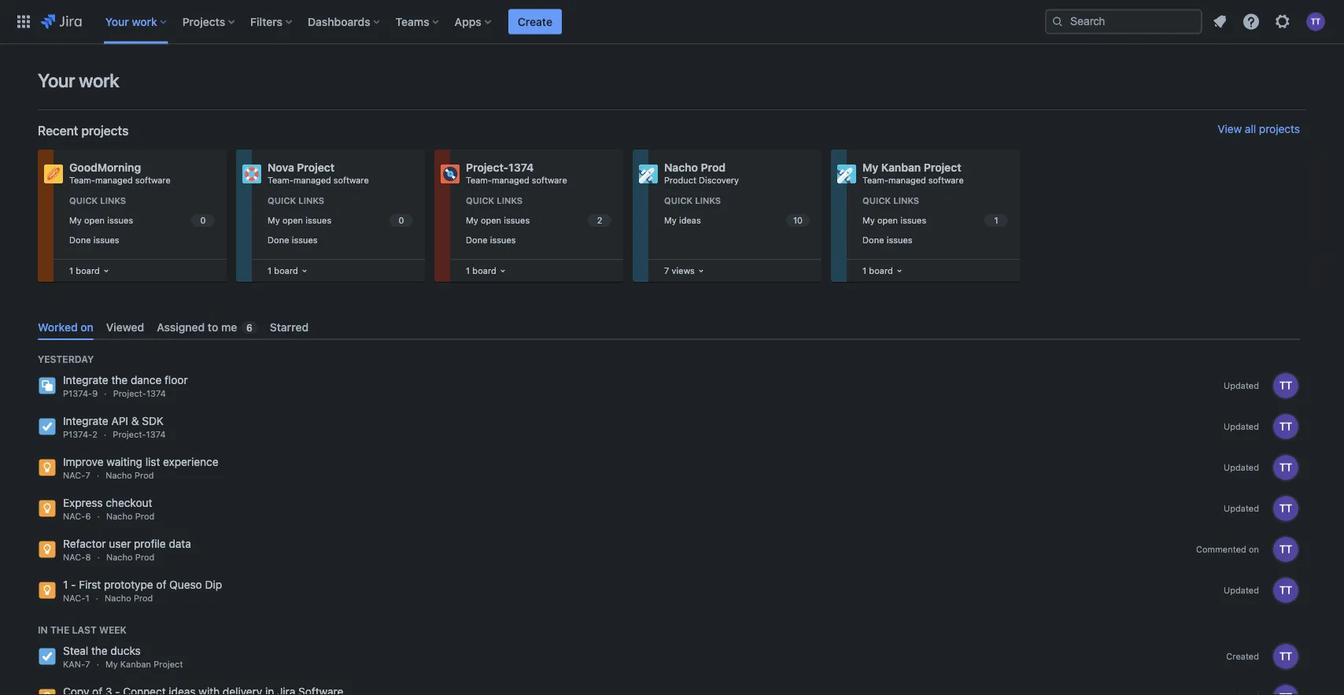 Task type: vqa. For each thing, say whether or not it's contained in the screenshot.
Starred
yes



Task type: locate. For each thing, give the bounding box(es) containing it.
open for project
[[283, 215, 303, 225]]

integrate
[[63, 374, 108, 387], [63, 415, 108, 428]]

6 right the me
[[246, 322, 253, 333]]

done down the project-1374 team-managed software
[[466, 234, 488, 245]]

my
[[863, 161, 879, 174], [69, 215, 82, 225], [268, 215, 280, 225], [466, 215, 478, 225], [664, 215, 677, 225], [863, 215, 875, 225], [105, 659, 118, 670]]

7
[[664, 266, 669, 276], [85, 471, 90, 481], [85, 659, 90, 670]]

nac- down -
[[63, 593, 85, 604]]

7 down improve
[[85, 471, 90, 481]]

terry turtle image
[[1274, 578, 1299, 603]]

software
[[135, 175, 171, 185], [334, 175, 369, 185], [532, 175, 567, 185], [929, 175, 964, 185]]

6 terry turtle image from the top
[[1274, 644, 1299, 669]]

4 my open issues from the left
[[863, 215, 927, 225]]

the right in
[[50, 624, 69, 635]]

prod inside express checkout nac-6 · nacho prod
[[135, 511, 155, 522]]

1 team- from the left
[[69, 175, 95, 185]]

2 p1374- from the top
[[63, 430, 92, 440]]

2 done issues from the left
[[268, 234, 318, 245]]

2 quick from the left
[[268, 196, 296, 206]]

user
[[109, 537, 131, 550]]

waiting
[[107, 456, 143, 469]]

the inside steal the ducks kan-7 · my kanban project
[[91, 644, 108, 657]]

6 down express
[[85, 511, 91, 522]]

projects button
[[178, 9, 241, 34]]

of
[[156, 578, 166, 591]]

open for kanban
[[878, 215, 898, 225]]

teams
[[396, 15, 430, 28]]

my open issues link down nova project team-managed software
[[264, 211, 416, 229]]

done issues
[[69, 234, 119, 245], [268, 234, 318, 245], [466, 234, 516, 245], [863, 234, 913, 245]]

1 board button for managed
[[66, 261, 112, 281]]

me
[[221, 320, 237, 333]]

3 board image from the left
[[695, 264, 708, 277]]

2 links from the left
[[298, 196, 324, 206]]

1 vertical spatial 7
[[85, 471, 90, 481]]

3 managed from the left
[[492, 175, 530, 185]]

in the last week
[[38, 624, 127, 635]]

integrate up 2
[[63, 415, 108, 428]]

· down the first
[[96, 593, 98, 604]]

2 managed from the left
[[294, 175, 331, 185]]

my open issues link for nova project
[[264, 211, 416, 229]]

filters button
[[246, 9, 298, 34]]

your work up recent projects
[[38, 69, 119, 91]]

p1374- up improve
[[63, 430, 92, 440]]

project- inside integrate the dance floor p1374-9 · project-1374
[[113, 389, 146, 399]]

tab list
[[31, 314, 1307, 340]]

2 done from the left
[[268, 234, 289, 245]]

4 terry turtle image from the top
[[1274, 496, 1299, 521]]

2 open from the left
[[283, 215, 303, 225]]

1 done issues from the left
[[69, 234, 119, 245]]

work left projects
[[132, 15, 157, 28]]

done issues link down goodmorning team-managed software
[[66, 231, 217, 249]]

links down the discovery
[[695, 196, 721, 206]]

1 vertical spatial work
[[79, 69, 119, 91]]

1374 for integrate the dance floor
[[146, 389, 166, 399]]

1 horizontal spatial on
[[1249, 545, 1260, 555]]

done issues down the my kanban project team-managed software
[[863, 234, 913, 245]]

0 horizontal spatial the
[[50, 624, 69, 635]]

1 software from the left
[[135, 175, 171, 185]]

prod up the discovery
[[701, 161, 726, 174]]

1 board button
[[66, 261, 112, 281], [463, 261, 509, 281], [860, 261, 906, 281]]

4 software from the left
[[929, 175, 964, 185]]

quick links for project
[[268, 196, 324, 206]]

open for team-
[[84, 215, 105, 225]]

3 updated from the top
[[1224, 463, 1260, 473]]

kanban
[[881, 161, 921, 174], [120, 659, 151, 670]]

1 vertical spatial 1374
[[146, 389, 166, 399]]

the inside integrate the dance floor p1374-9 · project-1374
[[111, 374, 128, 387]]

week
[[99, 624, 127, 635]]

1 vertical spatial integrate
[[63, 415, 108, 428]]

quick
[[69, 196, 98, 206], [268, 196, 296, 206], [466, 196, 494, 206], [664, 196, 693, 206], [863, 196, 891, 206]]

issues
[[107, 215, 133, 225], [306, 215, 332, 225], [504, 215, 530, 225], [901, 215, 927, 225], [93, 234, 119, 245], [292, 234, 318, 245], [490, 234, 516, 245], [887, 234, 913, 245]]

2 my open issues from the left
[[268, 215, 332, 225]]

1 quick links from the left
[[69, 196, 126, 206]]

0 vertical spatial kanban
[[881, 161, 921, 174]]

project- for sdk
[[113, 430, 146, 440]]

1 updated from the top
[[1224, 381, 1260, 391]]

my open issues down goodmorning team-managed software
[[69, 215, 133, 225]]

quick down goodmorning
[[69, 196, 98, 206]]

5 terry turtle image from the top
[[1274, 537, 1299, 562]]

2 software from the left
[[334, 175, 369, 185]]

5 quick links from the left
[[863, 196, 920, 206]]

your work left projects
[[105, 15, 157, 28]]

your work
[[105, 15, 157, 28], [38, 69, 119, 91]]

open down goodmorning team-managed software
[[84, 215, 105, 225]]

1 horizontal spatial board image
[[497, 264, 509, 277]]

3 quick from the left
[[466, 196, 494, 206]]

quick links down goodmorning
[[69, 196, 126, 206]]

prod down "profile"
[[135, 552, 155, 563]]

ducks
[[111, 644, 141, 657]]

open down the my kanban project team-managed software
[[878, 215, 898, 225]]

nac- down improve
[[63, 471, 85, 481]]

done issues for 1374
[[466, 234, 516, 245]]

4 updated from the top
[[1224, 504, 1260, 514]]

prod
[[701, 161, 726, 174], [135, 471, 154, 481], [135, 511, 155, 522], [135, 552, 155, 563], [134, 593, 153, 604]]

quick links down nova project team-managed software
[[268, 196, 324, 206]]

done issues down the project-1374 team-managed software
[[466, 234, 516, 245]]

2 vertical spatial project-
[[113, 430, 146, 440]]

quick for goodmorning
[[69, 196, 98, 206]]

1 board inside 1 board dropdown button
[[268, 266, 298, 276]]

1 links from the left
[[100, 196, 126, 206]]

· down improve
[[97, 471, 99, 481]]

2 nac- from the top
[[63, 511, 85, 522]]

on right worked
[[81, 320, 94, 333]]

quick links up ideas
[[664, 196, 721, 206]]

2 board from the left
[[274, 266, 298, 276]]

prod down 'checkout'
[[135, 511, 155, 522]]

integrate inside the integrate api & sdk p1374-2 · project-1374
[[63, 415, 108, 428]]

p1374- down yesterday at the left bottom of page
[[63, 389, 92, 399]]

1 done from the left
[[69, 234, 91, 245]]

notifications image
[[1211, 12, 1230, 31]]

appswitcher icon image
[[14, 12, 33, 31]]

apps button
[[450, 9, 497, 34]]

terry turtle image
[[1274, 373, 1299, 398], [1274, 414, 1299, 439], [1274, 455, 1299, 480], [1274, 496, 1299, 521], [1274, 537, 1299, 562], [1274, 644, 1299, 669]]

done issues link down the my kanban project team-managed software
[[860, 231, 1011, 249]]

2 board image from the left
[[497, 264, 509, 277]]

3 team- from the left
[[466, 175, 492, 185]]

1 vertical spatial project-
[[113, 389, 146, 399]]

the
[[111, 374, 128, 387], [50, 624, 69, 635], [91, 644, 108, 657]]

integrate up 9
[[63, 374, 108, 387]]

Search field
[[1045, 9, 1203, 34]]

nac-
[[63, 471, 85, 481], [63, 511, 85, 522], [63, 552, 85, 563], [63, 593, 85, 604]]

terry turtle image for integrate api & sdk
[[1274, 414, 1299, 439]]

on right 'commented'
[[1249, 545, 1260, 555]]

your work inside dropdown button
[[105, 15, 157, 28]]

3 links from the left
[[497, 196, 523, 206]]

done issues link up 1 board dropdown button at top
[[264, 231, 416, 249]]

nac- inside refactor user profile data nac-8 · nacho prod
[[63, 552, 85, 563]]

the for integrate
[[111, 374, 128, 387]]

&
[[131, 415, 139, 428]]

goodmorning team-managed software
[[69, 161, 171, 185]]

0 vertical spatial p1374-
[[63, 389, 92, 399]]

2 horizontal spatial project
[[924, 161, 962, 174]]

to
[[208, 320, 218, 333]]

nova
[[268, 161, 294, 174]]

banner
[[0, 0, 1345, 44]]

0 vertical spatial 7
[[664, 266, 669, 276]]

done issues up 1 board dropdown button at top
[[268, 234, 318, 245]]

projects right "all"
[[1259, 122, 1300, 135]]

1 board image from the left
[[298, 264, 311, 277]]

4 done issues link from the left
[[860, 231, 1011, 249]]

1 board button for team-
[[463, 261, 509, 281]]

· right kan-
[[97, 659, 99, 670]]

api
[[111, 415, 128, 428]]

links down goodmorning team-managed software
[[100, 196, 126, 206]]

3 terry turtle image from the top
[[1274, 455, 1299, 480]]

1 board for 1374
[[466, 266, 497, 276]]

5 quick from the left
[[863, 196, 891, 206]]

1 nac- from the top
[[63, 471, 85, 481]]

managed inside the project-1374 team-managed software
[[492, 175, 530, 185]]

0 horizontal spatial your
[[38, 69, 75, 91]]

4 open from the left
[[878, 215, 898, 225]]

my for nova
[[268, 215, 280, 225]]

2 done issues link from the left
[[264, 231, 416, 249]]

board inside 1 board dropdown button
[[274, 266, 298, 276]]

2
[[92, 430, 98, 440]]

1 p1374- from the top
[[63, 389, 92, 399]]

1 horizontal spatial 1 board button
[[463, 261, 509, 281]]

2 board image from the left
[[893, 264, 906, 277]]

my open issues down nova project team-managed software
[[268, 215, 332, 225]]

p1374- inside integrate the dance floor p1374-9 · project-1374
[[63, 389, 92, 399]]

links down nova project team-managed software
[[298, 196, 324, 206]]

4 my open issues link from the left
[[860, 211, 1011, 229]]

· right 2
[[104, 430, 107, 440]]

3 open from the left
[[481, 215, 501, 225]]

4 managed from the left
[[889, 175, 926, 185]]

· right 9
[[104, 389, 107, 399]]

0 horizontal spatial projects
[[81, 123, 129, 138]]

0 horizontal spatial 6
[[85, 511, 91, 522]]

work up recent projects
[[79, 69, 119, 91]]

2 1 board button from the left
[[463, 261, 509, 281]]

tab list containing worked on
[[31, 314, 1307, 340]]

board image
[[100, 264, 112, 277], [497, 264, 509, 277], [695, 264, 708, 277]]

my open issues down the my kanban project team-managed software
[[863, 215, 927, 225]]

0 vertical spatial 6
[[246, 322, 253, 333]]

4 done issues from the left
[[863, 234, 913, 245]]

3 my open issues link from the left
[[463, 211, 614, 229]]

my open issues for kanban
[[863, 215, 927, 225]]

managed inside the my kanban project team-managed software
[[889, 175, 926, 185]]

terry turtle image for improve waiting list experience
[[1274, 455, 1299, 480]]

2 integrate from the top
[[63, 415, 108, 428]]

6
[[246, 322, 253, 333], [85, 511, 91, 522]]

-
[[71, 578, 76, 591]]

quick for nova
[[268, 196, 296, 206]]

projects up goodmorning
[[81, 123, 129, 138]]

2 team- from the left
[[268, 175, 294, 185]]

my open issues link for my kanban project
[[860, 211, 1011, 229]]

the for in
[[50, 624, 69, 635]]

1 terry turtle image from the top
[[1274, 373, 1299, 398]]

1 managed from the left
[[95, 175, 133, 185]]

1 for project-1374
[[466, 266, 470, 276]]

3 board from the left
[[473, 266, 497, 276]]

0 vertical spatial on
[[81, 320, 94, 333]]

quick links for prod
[[664, 196, 721, 206]]

nacho down 'checkout'
[[106, 511, 133, 522]]

3 software from the left
[[532, 175, 567, 185]]

links
[[100, 196, 126, 206], [298, 196, 324, 206], [497, 196, 523, 206], [695, 196, 721, 206], [894, 196, 920, 206]]

1374 inside integrate the dance floor p1374-9 · project-1374
[[146, 389, 166, 399]]

1 quick from the left
[[69, 196, 98, 206]]

1 vertical spatial 6
[[85, 511, 91, 522]]

1 board from the left
[[76, 266, 100, 276]]

done up 1 board dropdown button at top
[[268, 234, 289, 245]]

1 inside dropdown button
[[268, 266, 272, 276]]

7 inside improve waiting list experience nac-7 · nacho prod
[[85, 471, 90, 481]]

nacho down prototype
[[105, 593, 131, 604]]

nacho prod product discovery
[[664, 161, 739, 185]]

3 quick links from the left
[[466, 196, 523, 206]]

software inside the project-1374 team-managed software
[[532, 175, 567, 185]]

0 horizontal spatial on
[[81, 320, 94, 333]]

0 vertical spatial work
[[132, 15, 157, 28]]

3 done issues link from the left
[[463, 231, 614, 249]]

view all projects
[[1218, 122, 1300, 135]]

board image for 1374
[[497, 264, 509, 277]]

the right steal
[[91, 644, 108, 657]]

0 vertical spatial 1374
[[509, 161, 534, 174]]

prod down list
[[135, 471, 154, 481]]

the left dance
[[111, 374, 128, 387]]

quick links for team-
[[69, 196, 126, 206]]

1 horizontal spatial your
[[105, 15, 129, 28]]

1 horizontal spatial the
[[91, 644, 108, 657]]

quick down "nova"
[[268, 196, 296, 206]]

board
[[76, 266, 100, 276], [274, 266, 298, 276], [473, 266, 497, 276], [869, 266, 893, 276]]

open
[[84, 215, 105, 225], [283, 215, 303, 225], [481, 215, 501, 225], [878, 215, 898, 225]]

4 done from the left
[[863, 234, 884, 245]]

my open issues for team-
[[69, 215, 133, 225]]

quick up my ideas
[[664, 196, 693, 206]]

1 horizontal spatial board image
[[893, 264, 906, 277]]

4 nac- from the top
[[63, 593, 85, 604]]

7 down steal
[[85, 659, 90, 670]]

the for steal
[[91, 644, 108, 657]]

quick links
[[69, 196, 126, 206], [268, 196, 324, 206], [466, 196, 523, 206], [664, 196, 721, 206], [863, 196, 920, 206]]

2 vertical spatial 1374
[[146, 430, 166, 440]]

5 links from the left
[[894, 196, 920, 206]]

0 horizontal spatial board image
[[298, 264, 311, 277]]

nac- down express
[[63, 511, 85, 522]]

3 nac- from the top
[[63, 552, 85, 563]]

software inside the my kanban project team-managed software
[[929, 175, 964, 185]]

nac- inside express checkout nac-6 · nacho prod
[[63, 511, 85, 522]]

my open issues
[[69, 215, 133, 225], [268, 215, 332, 225], [466, 215, 530, 225], [863, 215, 927, 225]]

1 vertical spatial the
[[50, 624, 69, 635]]

project
[[297, 161, 335, 174], [924, 161, 962, 174], [154, 659, 183, 670]]

filters
[[250, 15, 283, 28]]

nacho up product
[[664, 161, 698, 174]]

3 done from the left
[[466, 234, 488, 245]]

quick down the my kanban project team-managed software
[[863, 196, 891, 206]]

p1374- for integrate api & sdk
[[63, 430, 92, 440]]

views
[[672, 266, 695, 276]]

1
[[69, 266, 73, 276], [268, 266, 272, 276], [466, 266, 470, 276], [863, 266, 867, 276], [63, 578, 68, 591], [85, 593, 89, 604]]

team- inside nova project team-managed software
[[268, 175, 294, 185]]

quick for nacho
[[664, 196, 693, 206]]

done issues for kanban
[[863, 234, 913, 245]]

· inside integrate the dance floor p1374-9 · project-1374
[[104, 389, 107, 399]]

nacho inside nacho prod product discovery
[[664, 161, 698, 174]]

1374 inside the project-1374 team-managed software
[[509, 161, 534, 174]]

p1374- inside the integrate api & sdk p1374-2 · project-1374
[[63, 430, 92, 440]]

done down the my kanban project team-managed software
[[863, 234, 884, 245]]

4 quick links from the left
[[664, 196, 721, 206]]

2 vertical spatial the
[[91, 644, 108, 657]]

team- inside goodmorning team-managed software
[[69, 175, 95, 185]]

2 vertical spatial 7
[[85, 659, 90, 670]]

terry turtle image for integrate the dance floor
[[1274, 373, 1299, 398]]

4 team- from the left
[[863, 175, 889, 185]]

2 quick links from the left
[[268, 196, 324, 206]]

1 open from the left
[[84, 215, 105, 225]]

software inside nova project team-managed software
[[334, 175, 369, 185]]

team- inside the project-1374 team-managed software
[[466, 175, 492, 185]]

nac- down refactor
[[63, 552, 85, 563]]

project- for floor
[[113, 389, 146, 399]]

my ideas
[[664, 215, 701, 225]]

refactor
[[63, 537, 106, 550]]

nacho inside improve waiting list experience nac-7 · nacho prod
[[106, 471, 132, 481]]

quick links for kanban
[[863, 196, 920, 206]]

0 horizontal spatial 1 board button
[[66, 261, 112, 281]]

my for nacho
[[664, 215, 677, 225]]

·
[[104, 389, 107, 399], [104, 430, 107, 440], [97, 471, 99, 481], [97, 511, 100, 522], [97, 552, 100, 563], [96, 593, 98, 604], [97, 659, 99, 670]]

4 1 board from the left
[[863, 266, 893, 276]]

1 horizontal spatial kanban
[[881, 161, 921, 174]]

2 terry turtle image from the top
[[1274, 414, 1299, 439]]

project-
[[466, 161, 509, 174], [113, 389, 146, 399], [113, 430, 146, 440]]

dashboards
[[308, 15, 370, 28]]

2 my open issues link from the left
[[264, 211, 416, 229]]

first
[[79, 578, 101, 591]]

1 vertical spatial kanban
[[120, 659, 151, 670]]

managed
[[95, 175, 133, 185], [294, 175, 331, 185], [492, 175, 530, 185], [889, 175, 926, 185]]

my open issues down the project-1374 team-managed software
[[466, 215, 530, 225]]

· right 8
[[97, 552, 100, 563]]

done down goodmorning
[[69, 234, 91, 245]]

quick down the project-1374 team-managed software
[[466, 196, 494, 206]]

nacho down 'user'
[[106, 552, 133, 563]]

3 1 board from the left
[[466, 266, 497, 276]]

my inside the my kanban project team-managed software
[[863, 161, 879, 174]]

2 horizontal spatial board image
[[695, 264, 708, 277]]

done issues link down the project-1374 team-managed software
[[463, 231, 614, 249]]

nacho down 'waiting'
[[106, 471, 132, 481]]

0 horizontal spatial kanban
[[120, 659, 151, 670]]

1 vertical spatial p1374-
[[63, 430, 92, 440]]

3 1 board button from the left
[[860, 261, 906, 281]]

3 my open issues from the left
[[466, 215, 530, 225]]

4 board from the left
[[869, 266, 893, 276]]

integrate inside integrate the dance floor p1374-9 · project-1374
[[63, 374, 108, 387]]

team-
[[69, 175, 95, 185], [268, 175, 294, 185], [466, 175, 492, 185], [863, 175, 889, 185]]

quick links down the my kanban project team-managed software
[[863, 196, 920, 206]]

1 board image from the left
[[100, 264, 112, 277]]

on inside tab list
[[81, 320, 94, 333]]

· inside 1 - first prototype of queso dip nac-1 · nacho prod
[[96, 593, 98, 604]]

3 done issues from the left
[[466, 234, 516, 245]]

0 vertical spatial integrate
[[63, 374, 108, 387]]

links down the project-1374 team-managed software
[[497, 196, 523, 206]]

1 my open issues link from the left
[[66, 211, 217, 229]]

1 1 board button from the left
[[66, 261, 112, 281]]

quick for my
[[863, 196, 891, 206]]

2 horizontal spatial the
[[111, 374, 128, 387]]

· down express
[[97, 511, 100, 522]]

2 updated from the top
[[1224, 422, 1260, 432]]

my open issues link down the my kanban project team-managed software
[[860, 211, 1011, 229]]

board image for project
[[893, 264, 906, 277]]

0 horizontal spatial board image
[[100, 264, 112, 277]]

open up 1 board dropdown button at top
[[283, 215, 303, 225]]

1 horizontal spatial work
[[132, 15, 157, 28]]

on for worked on
[[81, 320, 94, 333]]

board image inside dropdown button
[[298, 264, 311, 277]]

work
[[132, 15, 157, 28], [79, 69, 119, 91]]

7 left views
[[664, 266, 669, 276]]

0 horizontal spatial project
[[154, 659, 183, 670]]

nacho
[[664, 161, 698, 174], [106, 471, 132, 481], [106, 511, 133, 522], [106, 552, 133, 563], [105, 593, 131, 604]]

1 integrate from the top
[[63, 374, 108, 387]]

updated
[[1224, 381, 1260, 391], [1224, 422, 1260, 432], [1224, 463, 1260, 473], [1224, 504, 1260, 514], [1224, 585, 1260, 596]]

4 quick from the left
[[664, 196, 693, 206]]

prod down prototype
[[134, 593, 153, 604]]

1 vertical spatial on
[[1249, 545, 1260, 555]]

0 vertical spatial project-
[[466, 161, 509, 174]]

viewed
[[106, 320, 144, 333]]

done issues down goodmorning team-managed software
[[69, 234, 119, 245]]

0 vertical spatial your work
[[105, 15, 157, 28]]

jira image
[[41, 12, 82, 31], [41, 12, 82, 31]]

apps
[[455, 15, 482, 28]]

2 horizontal spatial 1 board button
[[860, 261, 906, 281]]

projects
[[1259, 122, 1300, 135], [81, 123, 129, 138]]

links down the my kanban project team-managed software
[[894, 196, 920, 206]]

goodmorning
[[69, 161, 141, 174]]

work inside dropdown button
[[132, 15, 157, 28]]

create button
[[508, 9, 562, 34]]

improve
[[63, 456, 104, 469]]

quick links down the project-1374 team-managed software
[[466, 196, 523, 206]]

1 vertical spatial your
[[38, 69, 75, 91]]

1 my open issues from the left
[[69, 215, 133, 225]]

done
[[69, 234, 91, 245], [268, 234, 289, 245], [466, 234, 488, 245], [863, 234, 884, 245]]

1 1 board from the left
[[69, 266, 100, 276]]

open down the project-1374 team-managed software
[[481, 215, 501, 225]]

board for 1374
[[473, 266, 497, 276]]

my open issues link
[[66, 211, 217, 229], [264, 211, 416, 229], [463, 211, 614, 229], [860, 211, 1011, 229]]

8
[[85, 552, 91, 563]]

board image inside 7 views dropdown button
[[695, 264, 708, 277]]

0 vertical spatial your
[[105, 15, 129, 28]]

done issues link for my kanban project
[[860, 231, 1011, 249]]

1 done issues link from the left
[[66, 231, 217, 249]]

1374 inside the integrate api & sdk p1374-2 · project-1374
[[146, 430, 166, 440]]

dance
[[131, 374, 162, 387]]

my open issues link down the project-1374 team-managed software
[[463, 211, 614, 229]]

0 vertical spatial the
[[111, 374, 128, 387]]

1 for nova project
[[268, 266, 272, 276]]

project- inside the integrate api & sdk p1374-2 · project-1374
[[113, 430, 146, 440]]

board image
[[298, 264, 311, 277], [893, 264, 906, 277]]

5 updated from the top
[[1224, 585, 1260, 596]]

4 links from the left
[[695, 196, 721, 206]]

on
[[81, 320, 94, 333], [1249, 545, 1260, 555]]

2 1 board from the left
[[268, 266, 298, 276]]

improve waiting list experience nac-7 · nacho prod
[[63, 456, 219, 481]]

1 horizontal spatial project
[[297, 161, 335, 174]]

7 views button
[[661, 261, 708, 281]]

nacho inside refactor user profile data nac-8 · nacho prod
[[106, 552, 133, 563]]

my open issues link down goodmorning team-managed software
[[66, 211, 217, 229]]



Task type: describe. For each thing, give the bounding box(es) containing it.
projects
[[182, 15, 225, 28]]

my open issues for 1374
[[466, 215, 530, 225]]

project inside nova project team-managed software
[[297, 161, 335, 174]]

terry turtle image for express checkout
[[1274, 496, 1299, 521]]

done for 1374
[[466, 234, 488, 245]]

refactor user profile data nac-8 · nacho prod
[[63, 537, 191, 563]]

queso
[[169, 578, 202, 591]]

primary element
[[9, 0, 1045, 44]]

my open issues link for goodmorning
[[66, 211, 217, 229]]

links for project
[[298, 196, 324, 206]]

prod inside 1 - first prototype of queso dip nac-1 · nacho prod
[[134, 593, 153, 604]]

7 views
[[664, 266, 695, 276]]

help image
[[1242, 12, 1261, 31]]

1 board button
[[264, 261, 311, 281]]

prod inside refactor user profile data nac-8 · nacho prod
[[135, 552, 155, 563]]

· inside the integrate api & sdk p1374-2 · project-1374
[[104, 430, 107, 440]]

my for my
[[863, 215, 875, 225]]

commented on
[[1197, 545, 1260, 555]]

worked on
[[38, 320, 94, 333]]

p1374- for integrate the dance floor
[[63, 389, 92, 399]]

0 horizontal spatial work
[[79, 69, 119, 91]]

dip
[[205, 578, 222, 591]]

prod inside nacho prod product discovery
[[701, 161, 726, 174]]

product
[[664, 175, 697, 185]]

my for project-
[[466, 215, 478, 225]]

prototype
[[104, 578, 153, 591]]

terry turtle image for refactor user profile data
[[1274, 537, 1299, 562]]

links for prod
[[695, 196, 721, 206]]

· inside improve waiting list experience nac-7 · nacho prod
[[97, 471, 99, 481]]

1 for goodmorning
[[69, 266, 73, 276]]

my inside steal the ducks kan-7 · my kanban project
[[105, 659, 118, 670]]

my for goodmorning
[[69, 215, 82, 225]]

1 horizontal spatial 6
[[246, 322, 253, 333]]

open for 1374
[[481, 215, 501, 225]]

my open issues link for project-1374
[[463, 211, 614, 229]]

done issues link for project-1374
[[463, 231, 614, 249]]

checkout
[[106, 496, 152, 509]]

managed inside nova project team-managed software
[[294, 175, 331, 185]]

board for project
[[274, 266, 298, 276]]

nac- inside 1 - first prototype of queso dip nac-1 · nacho prod
[[63, 593, 85, 604]]

assigned to me
[[157, 320, 237, 333]]

9
[[92, 389, 98, 399]]

done issues link for goodmorning
[[66, 231, 217, 249]]

profile
[[134, 537, 166, 550]]

assigned
[[157, 320, 205, 333]]

integrate api & sdk p1374-2 · project-1374
[[63, 415, 166, 440]]

links for kanban
[[894, 196, 920, 206]]

recent
[[38, 123, 78, 138]]

my ideas link
[[661, 211, 812, 229]]

view all projects link
[[1218, 122, 1300, 139]]

done for team-
[[69, 234, 91, 245]]

done issues for team-
[[69, 234, 119, 245]]

6 inside express checkout nac-6 · nacho prod
[[85, 511, 91, 522]]

integrate the dance floor p1374-9 · project-1374
[[63, 374, 188, 399]]

1 horizontal spatial projects
[[1259, 122, 1300, 135]]

view
[[1218, 122, 1242, 135]]

board image for team-
[[100, 264, 112, 277]]

list
[[145, 456, 160, 469]]

kan-
[[63, 659, 85, 670]]

1 board for project
[[268, 266, 298, 276]]

search image
[[1052, 15, 1064, 28]]

project inside steal the ducks kan-7 · my kanban project
[[154, 659, 183, 670]]

board image for prod
[[695, 264, 708, 277]]

done issues link for nova project
[[264, 231, 416, 249]]

7 inside steal the ducks kan-7 · my kanban project
[[85, 659, 90, 670]]

integrate for integrate api & sdk
[[63, 415, 108, 428]]

sdk
[[142, 415, 164, 428]]

integrate for integrate the dance floor
[[63, 374, 108, 387]]

dashboards button
[[303, 9, 386, 34]]

7 inside dropdown button
[[664, 266, 669, 276]]

steal the ducks kan-7 · my kanban project
[[63, 644, 183, 670]]

managed inside goodmorning team-managed software
[[95, 175, 133, 185]]

my open issues for project
[[268, 215, 332, 225]]

nac- inside improve waiting list experience nac-7 · nacho prod
[[63, 471, 85, 481]]

kanban inside the my kanban project team-managed software
[[881, 161, 921, 174]]

ideas
[[679, 215, 701, 225]]

all
[[1245, 122, 1256, 135]]

updated for 1 - first prototype of queso dip
[[1224, 585, 1260, 596]]

board for team-
[[76, 266, 100, 276]]

· inside steal the ducks kan-7 · my kanban project
[[97, 659, 99, 670]]

commented
[[1197, 545, 1247, 555]]

my kanban project team-managed software
[[863, 161, 964, 185]]

done for kanban
[[863, 234, 884, 245]]

last
[[72, 624, 97, 635]]

board image for team-
[[298, 264, 311, 277]]

quick links for 1374
[[466, 196, 523, 206]]

software inside goodmorning team-managed software
[[135, 175, 171, 185]]

prod inside improve waiting list experience nac-7 · nacho prod
[[135, 471, 154, 481]]

in
[[38, 624, 48, 635]]

quick for project-
[[466, 196, 494, 206]]

links for 1374
[[497, 196, 523, 206]]

1 for my kanban project
[[863, 266, 867, 276]]

· inside refactor user profile data nac-8 · nacho prod
[[97, 552, 100, 563]]

links for team-
[[100, 196, 126, 206]]

project- inside the project-1374 team-managed software
[[466, 161, 509, 174]]

data
[[169, 537, 191, 550]]

1 board for team-
[[69, 266, 100, 276]]

express
[[63, 496, 103, 509]]

your profile and settings image
[[1307, 12, 1326, 31]]

your inside your work dropdown button
[[105, 15, 129, 28]]

1 board for kanban
[[863, 266, 893, 276]]

create
[[518, 15, 553, 28]]

created
[[1227, 652, 1260, 662]]

express checkout nac-6 · nacho prod
[[63, 496, 155, 522]]

discovery
[[699, 175, 739, 185]]

updated for integrate the dance floor
[[1224, 381, 1260, 391]]

done for project
[[268, 234, 289, 245]]

updated for improve waiting list experience
[[1224, 463, 1260, 473]]

1 board button for project
[[860, 261, 906, 281]]

1 - first prototype of queso dip nac-1 · nacho prod
[[63, 578, 222, 604]]

settings image
[[1274, 12, 1293, 31]]

project-1374 team-managed software
[[466, 161, 567, 185]]

nova project team-managed software
[[268, 161, 369, 185]]

on for commented on
[[1249, 545, 1260, 555]]

teams button
[[391, 9, 445, 34]]

your work button
[[101, 9, 173, 34]]

terry turtle image for steal the ducks
[[1274, 644, 1299, 669]]

floor
[[165, 374, 188, 387]]

· inside express checkout nac-6 · nacho prod
[[97, 511, 100, 522]]

steal
[[63, 644, 88, 657]]

recent projects
[[38, 123, 129, 138]]

nacho inside express checkout nac-6 · nacho prod
[[106, 511, 133, 522]]

updated for integrate api & sdk
[[1224, 422, 1260, 432]]

1 vertical spatial your work
[[38, 69, 119, 91]]

team- inside the my kanban project team-managed software
[[863, 175, 889, 185]]

banner containing your work
[[0, 0, 1345, 44]]

nacho inside 1 - first prototype of queso dip nac-1 · nacho prod
[[105, 593, 131, 604]]

yesterday
[[38, 354, 94, 365]]

updated for express checkout
[[1224, 504, 1260, 514]]

experience
[[163, 456, 219, 469]]

board for kanban
[[869, 266, 893, 276]]

project inside the my kanban project team-managed software
[[924, 161, 962, 174]]

1374 for integrate api & sdk
[[146, 430, 166, 440]]

done issues for project
[[268, 234, 318, 245]]

starred
[[270, 320, 309, 333]]

kanban inside steal the ducks kan-7 · my kanban project
[[120, 659, 151, 670]]

worked
[[38, 320, 78, 333]]



